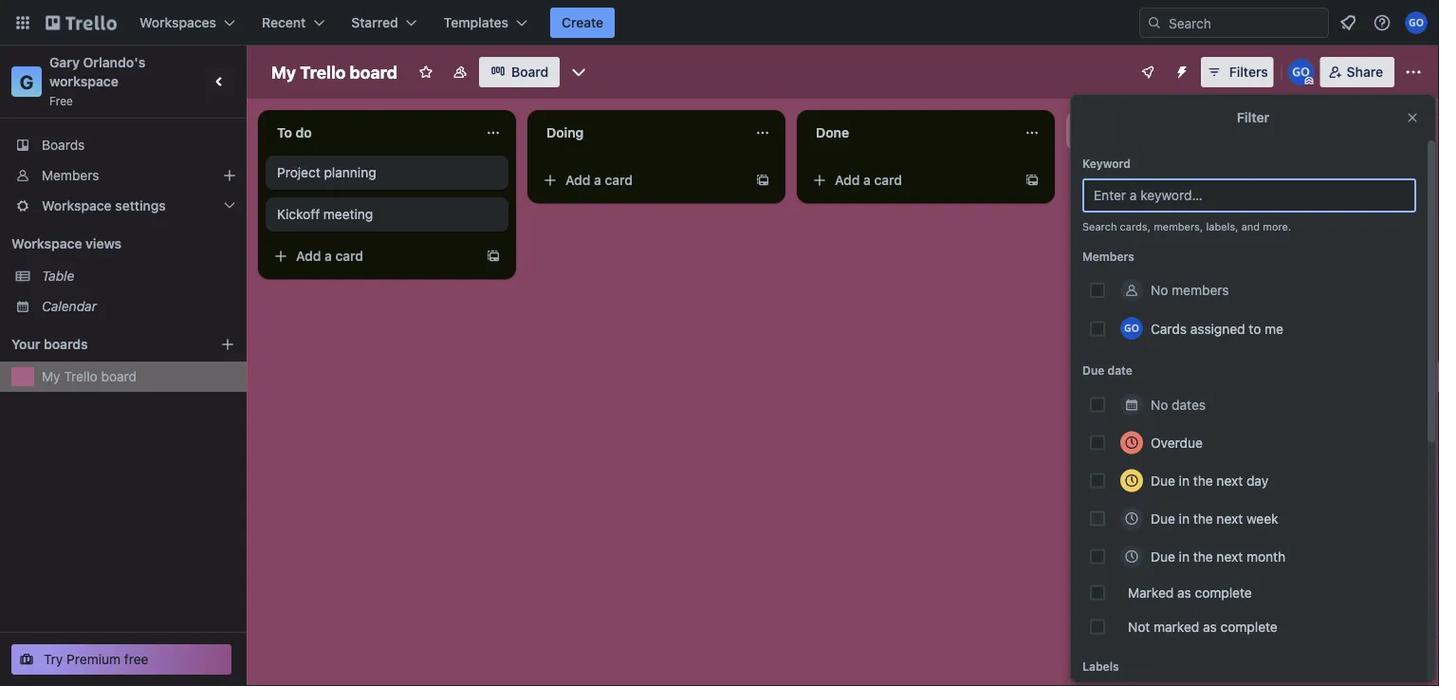 Task type: describe. For each thing, give the bounding box(es) containing it.
g link
[[11, 66, 42, 97]]

starred
[[351, 15, 398, 30]]

add another list button
[[1067, 110, 1325, 152]]

another
[[1130, 123, 1178, 139]]

marked
[[1129, 585, 1174, 600]]

try
[[44, 652, 63, 667]]

search cards, members, labels, and more.
[[1083, 221, 1292, 233]]

Board name text field
[[262, 57, 407, 87]]

recent
[[262, 15, 306, 30]]

no dates
[[1151, 397, 1206, 412]]

add a card button for doing
[[535, 165, 748, 196]]

your boards with 1 items element
[[11, 333, 192, 356]]

workspace settings
[[42, 198, 166, 214]]

labels,
[[1207, 221, 1239, 233]]

0 horizontal spatial my trello board
[[42, 369, 137, 384]]

board link
[[479, 57, 560, 87]]

calendar
[[42, 299, 97, 314]]

a for doing
[[594, 172, 602, 188]]

add a card for doing
[[566, 172, 633, 188]]

premium
[[67, 652, 121, 667]]

power ups image
[[1141, 65, 1156, 80]]

me
[[1265, 321, 1284, 336]]

planning
[[324, 165, 376, 180]]

my trello board inside "text box"
[[271, 62, 398, 82]]

gary
[[49, 55, 80, 70]]

templates button
[[433, 8, 539, 38]]

automation image
[[1167, 57, 1194, 84]]

create from template… image
[[486, 249, 501, 264]]

table link
[[42, 267, 235, 286]]

0 horizontal spatial board
[[101, 369, 137, 384]]

kickoff meeting link
[[277, 205, 497, 224]]

due for due date
[[1083, 364, 1105, 377]]

due for due in the next month
[[1151, 549, 1176, 564]]

switch to… image
[[13, 13, 32, 32]]

cards assigned to me
[[1151, 321, 1284, 336]]

filters
[[1230, 64, 1269, 80]]

board inside "text box"
[[350, 62, 398, 82]]

free
[[124, 652, 149, 667]]

table
[[42, 268, 74, 284]]

due in the next day
[[1151, 473, 1269, 488]]

due in the next week
[[1151, 511, 1279, 526]]

orlando's
[[83, 55, 145, 70]]

my inside the my trello board "text box"
[[271, 62, 296, 82]]

week
[[1247, 511, 1279, 526]]

keyword
[[1083, 157, 1131, 170]]

doing
[[547, 125, 584, 140]]

card for doing
[[605, 172, 633, 188]]

primary element
[[0, 0, 1440, 46]]

create button
[[551, 8, 615, 38]]

card for done
[[875, 172, 903, 188]]

month
[[1247, 549, 1286, 564]]

and
[[1242, 221, 1261, 233]]

workspace settings button
[[0, 191, 247, 221]]

starred button
[[340, 8, 429, 38]]

the for week
[[1194, 511, 1214, 526]]

no for no members
[[1151, 282, 1169, 298]]

to
[[277, 125, 292, 140]]

workspace for workspace views
[[11, 236, 82, 252]]

Enter a keyword… text field
[[1083, 178, 1417, 213]]

day
[[1247, 473, 1269, 488]]

no members
[[1151, 282, 1230, 298]]

open information menu image
[[1373, 13, 1392, 32]]

free
[[49, 94, 73, 107]]

0 vertical spatial as
[[1178, 585, 1192, 600]]

trello inside "text box"
[[300, 62, 346, 82]]

add a card for done
[[835, 172, 903, 188]]

card for to do
[[336, 248, 364, 264]]

the for day
[[1194, 473, 1214, 488]]

this member is an admin of this board. image
[[1306, 77, 1314, 85]]

overdue
[[1151, 435, 1204, 450]]

templates
[[444, 15, 509, 30]]

labels
[[1083, 660, 1120, 673]]

next for month
[[1217, 549, 1244, 564]]

share
[[1348, 64, 1384, 80]]

not
[[1129, 619, 1151, 635]]

kickoff
[[277, 206, 320, 222]]

add for doing
[[566, 172, 591, 188]]

to
[[1250, 321, 1262, 336]]

due date
[[1083, 364, 1133, 377]]

due in the next month
[[1151, 549, 1286, 564]]

1 vertical spatial complete
[[1221, 619, 1278, 635]]

members link
[[0, 160, 247, 191]]

1 vertical spatial trello
[[64, 369, 98, 384]]

marked
[[1154, 619, 1200, 635]]

Doing text field
[[535, 118, 744, 148]]

try premium free
[[44, 652, 149, 667]]

add up keyword
[[1101, 123, 1126, 139]]



Task type: locate. For each thing, give the bounding box(es) containing it.
Search field
[[1163, 9, 1329, 37]]

gary orlando (garyorlando) image left cards
[[1121, 317, 1144, 340]]

my trello board down the starred
[[271, 62, 398, 82]]

2 no from the top
[[1151, 397, 1169, 412]]

complete
[[1196, 585, 1253, 600], [1221, 619, 1278, 635]]

add a card down kickoff meeting
[[296, 248, 364, 264]]

recent button
[[251, 8, 336, 38]]

filter
[[1238, 110, 1270, 125]]

customize views image
[[570, 63, 589, 82]]

boards
[[42, 137, 85, 153]]

my down the recent
[[271, 62, 296, 82]]

a for to do
[[325, 248, 332, 264]]

a down done text box
[[864, 172, 871, 188]]

0 horizontal spatial add a card button
[[266, 241, 478, 271]]

1 horizontal spatial as
[[1204, 619, 1218, 635]]

0 horizontal spatial create from template… image
[[756, 173, 771, 188]]

the up due in the next week
[[1194, 473, 1214, 488]]

due for due in the next day
[[1151, 473, 1176, 488]]

create from template… image for done
[[1025, 173, 1040, 188]]

next left day
[[1217, 473, 1244, 488]]

2 horizontal spatial gary orlando (garyorlando) image
[[1406, 11, 1429, 34]]

board
[[350, 62, 398, 82], [101, 369, 137, 384]]

0 horizontal spatial gary orlando (garyorlando) image
[[1121, 317, 1144, 340]]

1 horizontal spatial trello
[[300, 62, 346, 82]]

complete down marked as complete
[[1221, 619, 1278, 635]]

add a card
[[566, 172, 633, 188], [835, 172, 903, 188], [296, 248, 364, 264]]

card down 'doing' text box
[[605, 172, 633, 188]]

1 next from the top
[[1217, 473, 1244, 488]]

3 next from the top
[[1217, 549, 1244, 564]]

add a card button down 'doing' text box
[[535, 165, 748, 196]]

gary orlando (garyorlando) image inside 'primary' element
[[1406, 11, 1429, 34]]

workspace views
[[11, 236, 122, 252]]

add down done on the right
[[835, 172, 860, 188]]

done
[[816, 125, 850, 140]]

Done text field
[[805, 118, 1014, 148]]

0 vertical spatial my
[[271, 62, 296, 82]]

add down "kickoff"
[[296, 248, 321, 264]]

a
[[594, 172, 602, 188], [864, 172, 871, 188], [325, 248, 332, 264]]

1 vertical spatial gary orlando (garyorlando) image
[[1289, 59, 1315, 85]]

add another list
[[1101, 123, 1200, 139]]

card
[[605, 172, 633, 188], [875, 172, 903, 188], [336, 248, 364, 264]]

0 horizontal spatial card
[[336, 248, 364, 264]]

a for done
[[864, 172, 871, 188]]

2 vertical spatial in
[[1180, 549, 1190, 564]]

0 vertical spatial no
[[1151, 282, 1169, 298]]

1 horizontal spatial my
[[271, 62, 296, 82]]

1 horizontal spatial my trello board
[[271, 62, 398, 82]]

0 horizontal spatial add a card
[[296, 248, 364, 264]]

settings
[[115, 198, 166, 214]]

2 vertical spatial gary orlando (garyorlando) image
[[1121, 317, 1144, 340]]

assigned
[[1191, 321, 1246, 336]]

workspaces
[[140, 15, 216, 30]]

0 vertical spatial workspace
[[42, 198, 112, 214]]

workspace for workspace settings
[[42, 198, 112, 214]]

members,
[[1154, 221, 1204, 233]]

due down 'due in the next day'
[[1151, 511, 1176, 526]]

gary orlando (garyorlando) image
[[1406, 11, 1429, 34], [1289, 59, 1315, 85], [1121, 317, 1144, 340]]

card down meeting
[[336, 248, 364, 264]]

no
[[1151, 282, 1169, 298], [1151, 397, 1169, 412]]

1 vertical spatial workspace
[[11, 236, 82, 252]]

workspace navigation collapse icon image
[[207, 68, 233, 95]]

no left dates
[[1151, 397, 1169, 412]]

cards
[[1151, 321, 1187, 336]]

2 vertical spatial the
[[1194, 549, 1214, 564]]

2 the from the top
[[1194, 511, 1214, 526]]

card down done text box
[[875, 172, 903, 188]]

add a card down done on the right
[[835, 172, 903, 188]]

0 vertical spatial complete
[[1196, 585, 1253, 600]]

search
[[1083, 221, 1118, 233]]

in down overdue
[[1180, 473, 1190, 488]]

my trello board link
[[42, 367, 235, 386]]

boards
[[44, 336, 88, 352]]

my trello board down your boards with 1 items element
[[42, 369, 137, 384]]

views
[[86, 236, 122, 252]]

create from template… image
[[756, 173, 771, 188], [1025, 173, 1040, 188]]

in for due in the next month
[[1180, 549, 1190, 564]]

search image
[[1148, 15, 1163, 30]]

due for due in the next week
[[1151, 511, 1176, 526]]

1 horizontal spatial create from template… image
[[1025, 173, 1040, 188]]

trello down recent popup button
[[300, 62, 346, 82]]

1 horizontal spatial members
[[1083, 250, 1135, 263]]

add for to do
[[296, 248, 321, 264]]

add a card for to do
[[296, 248, 364, 264]]

2 vertical spatial next
[[1217, 549, 1244, 564]]

1 horizontal spatial board
[[350, 62, 398, 82]]

add a card button for to do
[[266, 241, 478, 271]]

project planning link
[[277, 163, 497, 182]]

add a card button down done text box
[[805, 165, 1018, 196]]

the
[[1194, 473, 1214, 488], [1194, 511, 1214, 526], [1194, 549, 1214, 564]]

complete down due in the next month at the bottom right of page
[[1196, 585, 1253, 600]]

your
[[11, 336, 40, 352]]

show menu image
[[1405, 63, 1424, 82]]

next left the week
[[1217, 511, 1244, 526]]

in for due in the next week
[[1180, 511, 1190, 526]]

trello down boards on the left of the page
[[64, 369, 98, 384]]

0 vertical spatial board
[[350, 62, 398, 82]]

my trello board
[[271, 62, 398, 82], [42, 369, 137, 384]]

0 horizontal spatial members
[[42, 168, 99, 183]]

project
[[277, 165, 321, 180]]

add board image
[[220, 337, 235, 352]]

a down 'doing' text box
[[594, 172, 602, 188]]

0 vertical spatial gary orlando (garyorlando) image
[[1406, 11, 1429, 34]]

next for week
[[1217, 511, 1244, 526]]

the down 'due in the next day'
[[1194, 511, 1214, 526]]

0 horizontal spatial a
[[325, 248, 332, 264]]

dates
[[1172, 397, 1206, 412]]

to do
[[277, 125, 312, 140]]

filters button
[[1201, 57, 1274, 87]]

2 in from the top
[[1180, 511, 1190, 526]]

2 next from the top
[[1217, 511, 1244, 526]]

0 horizontal spatial as
[[1178, 585, 1192, 600]]

back to home image
[[46, 8, 117, 38]]

next
[[1217, 473, 1244, 488], [1217, 511, 1244, 526], [1217, 549, 1244, 564]]

next for day
[[1217, 473, 1244, 488]]

due down overdue
[[1151, 473, 1176, 488]]

2 create from template… image from the left
[[1025, 173, 1040, 188]]

a down kickoff meeting
[[325, 248, 332, 264]]

0 horizontal spatial trello
[[64, 369, 98, 384]]

the up marked as complete
[[1194, 549, 1214, 564]]

not marked as complete
[[1129, 619, 1278, 635]]

1 horizontal spatial add a card button
[[535, 165, 748, 196]]

create
[[562, 15, 604, 30]]

workspaces button
[[128, 8, 247, 38]]

workspace
[[49, 74, 119, 89]]

add a card down doing
[[566, 172, 633, 188]]

no for no dates
[[1151, 397, 1169, 412]]

list
[[1182, 123, 1200, 139]]

members down boards
[[42, 168, 99, 183]]

cards,
[[1121, 221, 1151, 233]]

0 vertical spatial my trello board
[[271, 62, 398, 82]]

more.
[[1264, 221, 1292, 233]]

do
[[296, 125, 312, 140]]

1 vertical spatial as
[[1204, 619, 1218, 635]]

1 vertical spatial next
[[1217, 511, 1244, 526]]

0 vertical spatial members
[[42, 168, 99, 183]]

1 vertical spatial no
[[1151, 397, 1169, 412]]

no up cards
[[1151, 282, 1169, 298]]

due up marked
[[1151, 549, 1176, 564]]

trello
[[300, 62, 346, 82], [64, 369, 98, 384]]

1 no from the top
[[1151, 282, 1169, 298]]

workspace up table
[[11, 236, 82, 252]]

add for done
[[835, 172, 860, 188]]

close popover image
[[1406, 110, 1421, 125]]

gary orlando's workspace link
[[49, 55, 149, 89]]

kickoff meeting
[[277, 206, 373, 222]]

next left month in the right bottom of the page
[[1217, 549, 1244, 564]]

add down doing
[[566, 172, 591, 188]]

workspace
[[42, 198, 112, 214], [11, 236, 82, 252]]

add
[[1101, 123, 1126, 139], [566, 172, 591, 188], [835, 172, 860, 188], [296, 248, 321, 264]]

in for due in the next day
[[1180, 473, 1190, 488]]

your boards
[[11, 336, 88, 352]]

star or unstar board image
[[419, 65, 434, 80]]

1 create from template… image from the left
[[756, 173, 771, 188]]

workspace inside dropdown button
[[42, 198, 112, 214]]

3 in from the top
[[1180, 549, 1190, 564]]

project planning
[[277, 165, 376, 180]]

g
[[20, 70, 34, 93]]

the for month
[[1194, 549, 1214, 564]]

due left date
[[1083, 364, 1105, 377]]

board down the starred
[[350, 62, 398, 82]]

2 horizontal spatial card
[[875, 172, 903, 188]]

0 vertical spatial next
[[1217, 473, 1244, 488]]

0 vertical spatial trello
[[300, 62, 346, 82]]

try premium free button
[[11, 644, 232, 675]]

gary orlando (garyorlando) image right filters
[[1289, 59, 1315, 85]]

calendar link
[[42, 297, 235, 316]]

1 in from the top
[[1180, 473, 1190, 488]]

1 vertical spatial board
[[101, 369, 137, 384]]

due
[[1083, 364, 1105, 377], [1151, 473, 1176, 488], [1151, 511, 1176, 526], [1151, 549, 1176, 564]]

gary orlando (garyorlando) image right the open information menu image
[[1406, 11, 1429, 34]]

1 horizontal spatial gary orlando (garyorlando) image
[[1289, 59, 1315, 85]]

2 horizontal spatial a
[[864, 172, 871, 188]]

date
[[1108, 364, 1133, 377]]

To do text field
[[266, 118, 475, 148]]

my down your boards
[[42, 369, 60, 384]]

1 the from the top
[[1194, 473, 1214, 488]]

my
[[271, 62, 296, 82], [42, 369, 60, 384]]

0 notifications image
[[1337, 11, 1360, 34]]

create from template… image for doing
[[756, 173, 771, 188]]

0 vertical spatial in
[[1180, 473, 1190, 488]]

as
[[1178, 585, 1192, 600], [1204, 619, 1218, 635]]

1 horizontal spatial add a card
[[566, 172, 633, 188]]

add a card button
[[535, 165, 748, 196], [805, 165, 1018, 196], [266, 241, 478, 271]]

1 vertical spatial in
[[1180, 511, 1190, 526]]

1 vertical spatial my trello board
[[42, 369, 137, 384]]

members
[[42, 168, 99, 183], [1083, 250, 1135, 263]]

1 horizontal spatial card
[[605, 172, 633, 188]]

workspace up the workspace views
[[42, 198, 112, 214]]

1 vertical spatial the
[[1194, 511, 1214, 526]]

board
[[512, 64, 549, 80]]

meeting
[[324, 206, 373, 222]]

workspace visible image
[[453, 65, 468, 80]]

marked as complete
[[1129, 585, 1253, 600]]

gary orlando's workspace free
[[49, 55, 149, 107]]

0 horizontal spatial my
[[42, 369, 60, 384]]

share button
[[1321, 57, 1395, 87]]

add a card button for done
[[805, 165, 1018, 196]]

0 vertical spatial the
[[1194, 473, 1214, 488]]

3 the from the top
[[1194, 549, 1214, 564]]

1 horizontal spatial a
[[594, 172, 602, 188]]

members
[[1172, 282, 1230, 298]]

members down the "search" in the right of the page
[[1083, 250, 1135, 263]]

1 vertical spatial my
[[42, 369, 60, 384]]

in up marked as complete
[[1180, 549, 1190, 564]]

my inside my trello board link
[[42, 369, 60, 384]]

1 vertical spatial members
[[1083, 250, 1135, 263]]

in down 'due in the next day'
[[1180, 511, 1190, 526]]

2 horizontal spatial add a card button
[[805, 165, 1018, 196]]

board down your boards with 1 items element
[[101, 369, 137, 384]]

in
[[1180, 473, 1190, 488], [1180, 511, 1190, 526], [1180, 549, 1190, 564]]

boards link
[[0, 130, 247, 160]]

add a card button down kickoff meeting link
[[266, 241, 478, 271]]

2 horizontal spatial add a card
[[835, 172, 903, 188]]



Task type: vqa. For each thing, say whether or not it's contained in the screenshot.
Share button
yes



